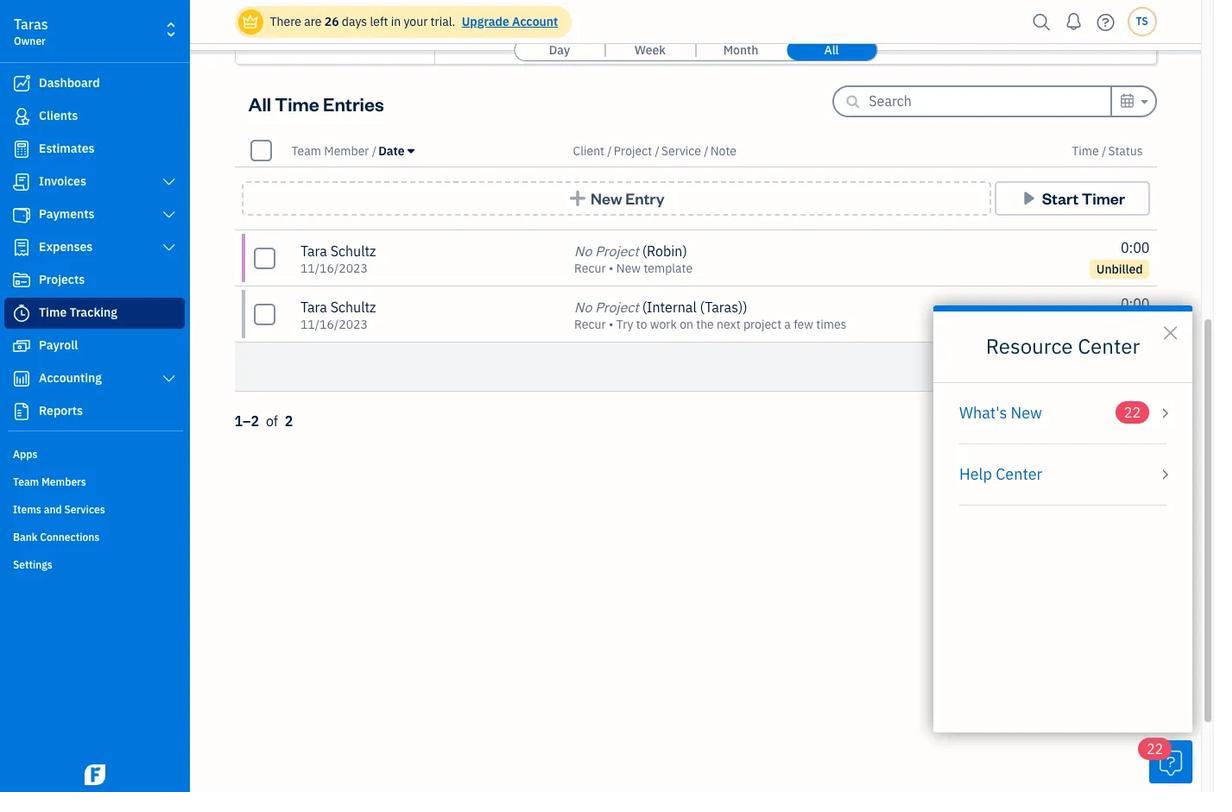 Task type: describe. For each thing, give the bounding box(es) containing it.
schultz for robin
[[330, 243, 376, 260]]

resource center badge image
[[1149, 741, 1193, 784]]

center for help center
[[996, 464, 1042, 484]]

week
[[635, 42, 666, 58]]

all link
[[787, 40, 876, 60]]

status link
[[1108, 143, 1143, 158]]

your
[[404, 14, 428, 29]]

dashboard link
[[4, 68, 185, 99]]

all time entries
[[248, 91, 384, 115]]

chevron large down image for accounting
[[161, 372, 177, 386]]

few
[[794, 317, 813, 332]]

non-
[[1074, 318, 1101, 333]]

total
[[1009, 358, 1039, 376]]

main element
[[0, 0, 233, 793]]

invoice image
[[11, 174, 32, 191]]

caretdown image
[[1139, 92, 1148, 112]]

note link
[[710, 143, 737, 158]]

trial.
[[431, 14, 455, 29]]

there are 26 days left in your trial. upgrade account
[[270, 14, 558, 29]]

template
[[644, 261, 693, 276]]

accounting link
[[4, 364, 185, 395]]

and
[[44, 503, 62, 516]]

generate invoice
[[1020, 5, 1141, 25]]

0:00 unbilled
[[1096, 239, 1150, 277]]

recur inside the no project ( internal (taras) ) recur • try to work on the next project a few times
[[574, 317, 606, 332]]

payroll
[[39, 338, 78, 353]]

calendar image
[[1119, 91, 1135, 111]]

22 button
[[1138, 738, 1193, 784]]

in
[[391, 14, 401, 29]]

team members link
[[4, 469, 185, 495]]

of
[[266, 413, 278, 430]]

next
[[717, 317, 741, 332]]

billable
[[1101, 318, 1143, 333]]

estimates
[[39, 141, 95, 156]]

1–2 of 2
[[234, 413, 293, 430]]

new inside no project ( robin ) recur • new template
[[616, 261, 641, 276]]

on
[[680, 317, 693, 332]]

tara for internal (taras)
[[300, 299, 327, 316]]

2 vertical spatial new
[[1011, 403, 1042, 423]]

all for all time entries
[[248, 91, 271, 115]]

chevron large down image for payments
[[161, 208, 177, 222]]

internal
[[647, 299, 697, 316]]

projects link
[[4, 265, 185, 296]]

total unbilled : 0h 00m
[[1009, 358, 1150, 376]]

caretdown image
[[408, 144, 414, 158]]

generate invoice button
[[1004, 0, 1157, 33]]

days
[[342, 14, 367, 29]]

ts button
[[1127, 7, 1157, 36]]

report image
[[11, 403, 32, 421]]

go to help image
[[1092, 9, 1120, 35]]

team for team member /
[[291, 143, 321, 158]]

no for internal (taras)
[[574, 299, 592, 316]]

expense image
[[11, 239, 32, 256]]

a
[[784, 317, 791, 332]]

invoice
[[1090, 5, 1141, 25]]

items and services
[[13, 503, 105, 516]]

apps
[[13, 448, 38, 461]]

help
[[959, 464, 992, 484]]

project link
[[614, 143, 655, 158]]

apps link
[[4, 441, 185, 467]]

day link
[[515, 40, 604, 60]]

unbilled
[[1043, 358, 1094, 376]]

start
[[1042, 188, 1079, 208]]

what's
[[959, 403, 1007, 423]]

dashboard
[[39, 75, 100, 91]]

team members
[[13, 476, 86, 489]]

generate
[[1020, 5, 1087, 25]]

money image
[[11, 338, 32, 355]]

expenses
[[39, 239, 93, 255]]

to
[[636, 317, 647, 332]]

client image
[[11, 108, 32, 125]]

week link
[[605, 40, 695, 60]]

date link
[[378, 143, 414, 158]]

chart image
[[11, 370, 32, 388]]

try
[[616, 317, 633, 332]]

time tracking inside the main element
[[39, 305, 117, 320]]

services
[[64, 503, 105, 516]]

members
[[42, 476, 86, 489]]

5 / from the left
[[1102, 143, 1106, 158]]

estimate image
[[11, 141, 32, 158]]

invoices
[[39, 174, 86, 189]]

schultz for internal (taras)
[[330, 299, 376, 316]]

11/16/2023 for internal
[[300, 317, 368, 332]]

• inside no project ( robin ) recur • new template
[[609, 261, 614, 276]]

client
[[573, 143, 604, 158]]

search image
[[1028, 9, 1056, 35]]

service
[[661, 143, 701, 158]]

26
[[324, 14, 339, 29]]

tara for robin
[[300, 243, 327, 260]]

member
[[324, 143, 369, 158]]

(taras)
[[700, 299, 743, 316]]

3 / from the left
[[655, 143, 660, 158]]

Search text field
[[869, 87, 1111, 115]]

resource center
[[986, 332, 1140, 360]]

taras owner
[[14, 16, 48, 47]]

date
[[378, 143, 405, 158]]

new entry
[[591, 188, 665, 208]]

status
[[1108, 143, 1143, 158]]

0 vertical spatial project
[[614, 143, 652, 158]]

day
[[549, 42, 570, 58]]

invoices link
[[4, 167, 185, 198]]

bank connections link
[[4, 524, 185, 550]]

× button
[[1161, 314, 1180, 346]]

11/16/2023 for robin
[[300, 261, 368, 276]]



Task type: vqa. For each thing, say whether or not it's contained in the screenshot.
rightmost preferences
no



Task type: locate. For each thing, give the bounding box(es) containing it.
all
[[824, 42, 839, 58], [248, 91, 271, 115]]

1 vertical spatial 0:00
[[1121, 295, 1150, 313]]

1 vertical spatial no
[[574, 299, 592, 316]]

entries
[[323, 91, 384, 115]]

time left are
[[234, 3, 279, 28]]

new right plus image at the left
[[591, 188, 622, 208]]

month
[[723, 42, 758, 58]]

play image
[[1019, 190, 1039, 207]]

freshbooks image
[[81, 765, 109, 786]]

2 0:00 from the top
[[1121, 295, 1150, 313]]

1 vertical spatial 11/16/2023
[[300, 317, 368, 332]]

1 vertical spatial tracking
[[70, 305, 117, 320]]

1 / from the left
[[372, 143, 377, 158]]

1 vertical spatial tara schultz 11/16/2023
[[300, 299, 376, 332]]

1 chevron large down image from the top
[[161, 175, 177, 189]]

tara
[[300, 243, 327, 260], [300, 299, 327, 316]]

• inside the no project ( internal (taras) ) recur • try to work on the next project a few times
[[609, 317, 614, 332]]

2 chevron large down image from the top
[[161, 372, 177, 386]]

(
[[642, 243, 647, 260], [642, 299, 647, 316]]

center
[[1078, 332, 1140, 360], [996, 464, 1042, 484]]

1 vertical spatial new
[[616, 261, 641, 276]]

2 no from the top
[[574, 299, 592, 316]]

are
[[304, 14, 322, 29]]

2 / from the left
[[607, 143, 612, 158]]

2 recur from the top
[[574, 317, 606, 332]]

new entry button
[[241, 181, 991, 216]]

2 vertical spatial project
[[595, 299, 639, 316]]

1 • from the top
[[609, 261, 614, 276]]

no down no project ( robin ) recur • new template at the top of the page
[[574, 299, 592, 316]]

upgrade
[[462, 14, 509, 29]]

( up to
[[642, 299, 647, 316]]

team
[[291, 143, 321, 158], [13, 476, 39, 489]]

0 horizontal spatial team
[[13, 476, 39, 489]]

tara schultz 11/16/2023 for internal (taras)
[[300, 299, 376, 332]]

2 • from the top
[[609, 317, 614, 332]]

00m
[[1121, 358, 1150, 376]]

0 vertical spatial recur
[[574, 261, 606, 276]]

robin
[[647, 243, 683, 260]]

0 vertical spatial chevron large down image
[[161, 175, 177, 189]]

project for internal
[[595, 299, 639, 316]]

0 vertical spatial no
[[574, 243, 592, 260]]

0 vertical spatial all
[[824, 42, 839, 58]]

what's new
[[959, 403, 1042, 423]]

1 vertical spatial chevron large down image
[[161, 208, 177, 222]]

1 vertical spatial tara
[[300, 299, 327, 316]]

chevron large down image up reports link
[[161, 372, 177, 386]]

team down apps
[[13, 476, 39, 489]]

projects
[[39, 272, 85, 288]]

0 vertical spatial new
[[591, 188, 622, 208]]

payments link
[[4, 199, 185, 231]]

1 vertical spatial all
[[248, 91, 271, 115]]

time
[[234, 3, 279, 28], [275, 91, 319, 115], [1072, 143, 1099, 158], [39, 305, 67, 320]]

plus image
[[568, 190, 588, 207]]

team left member
[[291, 143, 321, 158]]

0:00 inside 0:00 non-billable
[[1121, 295, 1150, 313]]

) inside the no project ( internal (taras) ) recur • try to work on the next project a few times
[[743, 299, 748, 316]]

new
[[591, 188, 622, 208], [616, 261, 641, 276], [1011, 403, 1042, 423]]

0 vertical spatial tara
[[300, 243, 327, 260]]

new left template
[[616, 261, 641, 276]]

timer image
[[11, 305, 32, 322]]

recur
[[574, 261, 606, 276], [574, 317, 606, 332]]

center for resource center
[[1078, 332, 1140, 360]]

no project ( robin ) recur • new template
[[574, 243, 693, 276]]

project
[[614, 143, 652, 158], [595, 243, 639, 260], [595, 299, 639, 316]]

crown image
[[241, 13, 259, 31]]

/ left service
[[655, 143, 660, 158]]

/ left the note
[[704, 143, 709, 158]]

0 vertical spatial schultz
[[330, 243, 376, 260]]

0:00 up "billable"
[[1121, 295, 1150, 313]]

0 vertical spatial 0:00
[[1121, 239, 1150, 256]]

1 horizontal spatial center
[[1078, 332, 1140, 360]]

0 vertical spatial (
[[642, 243, 647, 260]]

0 vertical spatial center
[[1078, 332, 1140, 360]]

1 vertical spatial •
[[609, 317, 614, 332]]

no inside the no project ( internal (taras) ) recur • try to work on the next project a few times
[[574, 299, 592, 316]]

1 no from the top
[[574, 243, 592, 260]]

1 horizontal spatial team
[[291, 143, 321, 158]]

month link
[[696, 40, 786, 60]]

time right "timer" icon
[[39, 305, 67, 320]]

resource
[[986, 332, 1073, 360]]

dashboard image
[[11, 75, 32, 92]]

• left try
[[609, 317, 614, 332]]

chevron large down image for expenses
[[161, 241, 177, 255]]

) inside no project ( robin ) recur • new template
[[683, 243, 687, 260]]

service link
[[661, 143, 704, 158]]

( up template
[[642, 243, 647, 260]]

1 tara from the top
[[300, 243, 327, 260]]

chevron large down image for invoices
[[161, 175, 177, 189]]

( for internal
[[642, 299, 647, 316]]

team for team members
[[13, 476, 39, 489]]

1 horizontal spatial all
[[824, 42, 839, 58]]

1 horizontal spatial )
[[743, 299, 748, 316]]

0:00 non-billable
[[1074, 295, 1150, 333]]

payroll link
[[4, 331, 185, 362]]

payment image
[[11, 206, 32, 224]]

team inside the main element
[[13, 476, 39, 489]]

22
[[1147, 741, 1163, 758]]

left
[[370, 14, 388, 29]]

team member /
[[291, 143, 377, 158]]

1 vertical spatial chevron large down image
[[161, 372, 177, 386]]

recur down plus image at the left
[[574, 261, 606, 276]]

tara schultz 11/16/2023
[[300, 243, 376, 276], [300, 299, 376, 332]]

) up 'project'
[[743, 299, 748, 316]]

time left status
[[1072, 143, 1099, 158]]

4 / from the left
[[704, 143, 709, 158]]

tara schultz 11/16/2023 for robin
[[300, 243, 376, 276]]

chevron large down image
[[161, 175, 177, 189], [161, 208, 177, 222]]

expenses link
[[4, 232, 185, 263]]

unbilled
[[1096, 262, 1143, 277]]

1 chevron large down image from the top
[[161, 241, 177, 255]]

0 vertical spatial tracking
[[283, 3, 359, 28]]

0 horizontal spatial time tracking
[[39, 305, 117, 320]]

settings link
[[4, 552, 185, 578]]

0 vertical spatial time tracking
[[234, 3, 359, 28]]

chevron large down image up payments link
[[161, 175, 177, 189]]

chevron large down image inside invoices link
[[161, 175, 177, 189]]

1 ( from the top
[[642, 243, 647, 260]]

project inside the no project ( internal (taras) ) recur • try to work on the next project a few times
[[595, 299, 639, 316]]

0:00 up unbilled
[[1121, 239, 1150, 256]]

schultz
[[330, 243, 376, 260], [330, 299, 376, 316]]

start timer button
[[994, 181, 1150, 216]]

bank
[[13, 531, 38, 544]]

clients link
[[4, 101, 185, 132]]

chevron large down image down invoices link
[[161, 208, 177, 222]]

0 vertical spatial chevron large down image
[[161, 241, 177, 255]]

/ left status
[[1102, 143, 1106, 158]]

1 horizontal spatial time tracking
[[234, 3, 359, 28]]

no down plus image at the left
[[574, 243, 592, 260]]

0 horizontal spatial )
[[683, 243, 687, 260]]

new inside button
[[591, 188, 622, 208]]

2 tara from the top
[[300, 299, 327, 316]]

project left robin
[[595, 243, 639, 260]]

0 horizontal spatial tracking
[[70, 305, 117, 320]]

2 tara schultz 11/16/2023 from the top
[[300, 299, 376, 332]]

tracking down projects link
[[70, 305, 117, 320]]

1 vertical spatial (
[[642, 299, 647, 316]]

0:00 for (taras)
[[1121, 295, 1150, 313]]

1 horizontal spatial tracking
[[283, 3, 359, 28]]

( inside no project ( robin ) recur • new template
[[642, 243, 647, 260]]

0 vertical spatial 11/16/2023
[[300, 261, 368, 276]]

0:00 inside 0:00 unbilled
[[1121, 239, 1150, 256]]

estimates link
[[4, 134, 185, 165]]

there
[[270, 14, 301, 29]]

2 11/16/2023 from the top
[[300, 317, 368, 332]]

times
[[816, 317, 847, 332]]

1–2
[[234, 413, 259, 430]]

0 vertical spatial )
[[683, 243, 687, 260]]

bank connections
[[13, 531, 100, 544]]

( inside the no project ( internal (taras) ) recur • try to work on the next project a few times
[[642, 299, 647, 316]]

1 vertical spatial center
[[996, 464, 1042, 484]]

1 vertical spatial team
[[13, 476, 39, 489]]

time inside the main element
[[39, 305, 67, 320]]

reports
[[39, 403, 83, 419]]

what's new link
[[959, 401, 1174, 424]]

project for robin
[[595, 243, 639, 260]]

upgrade account link
[[458, 14, 558, 29]]

chevron large down image inside expenses link
[[161, 241, 177, 255]]

no project ( internal (taras) ) recur • try to work on the next project a few times
[[574, 299, 847, 332]]

taras
[[14, 16, 48, 33]]

notifications image
[[1060, 4, 1088, 39]]

time link
[[1072, 143, 1102, 158]]

items and services link
[[4, 497, 185, 522]]

time left entries
[[275, 91, 319, 115]]

tracking left left
[[283, 3, 359, 28]]

account
[[512, 14, 558, 29]]

2 ( from the top
[[642, 299, 647, 316]]

2
[[285, 413, 293, 430]]

ts
[[1136, 15, 1148, 28]]

the
[[696, 317, 714, 332]]

recur left try
[[574, 317, 606, 332]]

0 vertical spatial tara schultz 11/16/2023
[[300, 243, 376, 276]]

chevron large down image down payments link
[[161, 241, 177, 255]]

help center
[[959, 464, 1042, 484]]

entry
[[625, 188, 665, 208]]

1 vertical spatial recur
[[574, 317, 606, 332]]

1 11/16/2023 from the top
[[300, 261, 368, 276]]

help center link
[[959, 464, 1174, 484]]

1 vertical spatial project
[[595, 243, 639, 260]]

0 horizontal spatial all
[[248, 91, 271, 115]]

1 vertical spatial schultz
[[330, 299, 376, 316]]

recur inside no project ( robin ) recur • new template
[[574, 261, 606, 276]]

1 vertical spatial time tracking
[[39, 305, 117, 320]]

chevron large down image inside the accounting link
[[161, 372, 177, 386]]

start timer
[[1042, 188, 1125, 208]]

all for all
[[824, 42, 839, 58]]

:
[[1094, 358, 1098, 376]]

0:00 for )
[[1121, 239, 1150, 256]]

items
[[13, 503, 41, 516]]

chevron large down image
[[161, 241, 177, 255], [161, 372, 177, 386]]

0 vertical spatial •
[[609, 261, 614, 276]]

project inside no project ( robin ) recur • new template
[[595, 243, 639, 260]]

/ left "date"
[[372, 143, 377, 158]]

( for robin
[[642, 243, 647, 260]]

1 recur from the top
[[574, 261, 606, 276]]

no for robin
[[574, 243, 592, 260]]

time / status
[[1072, 143, 1143, 158]]

project image
[[11, 272, 32, 289]]

1 tara schultz 11/16/2023 from the top
[[300, 243, 376, 276]]

1 vertical spatial )
[[743, 299, 748, 316]]

project up try
[[595, 299, 639, 316]]

2 chevron large down image from the top
[[161, 208, 177, 222]]

tracking inside time tracking link
[[70, 305, 117, 320]]

2 schultz from the top
[[330, 299, 376, 316]]

accounting
[[39, 370, 102, 386]]

) up template
[[683, 243, 687, 260]]

settings
[[13, 559, 53, 572]]

0 vertical spatial team
[[291, 143, 321, 158]]

connections
[[40, 531, 100, 544]]

0 horizontal spatial center
[[996, 464, 1042, 484]]

time tracking link
[[4, 298, 185, 329]]

clients
[[39, 108, 78, 123]]

reports link
[[4, 396, 185, 427]]

new right what's
[[1011, 403, 1042, 423]]

1 schultz from the top
[[330, 243, 376, 260]]

1 0:00 from the top
[[1121, 239, 1150, 256]]

11/16/2023
[[300, 261, 368, 276], [300, 317, 368, 332]]

project right client
[[614, 143, 652, 158]]

project
[[743, 317, 782, 332]]

/ right client
[[607, 143, 612, 158]]

• left template
[[609, 261, 614, 276]]

no inside no project ( robin ) recur • new template
[[574, 243, 592, 260]]



